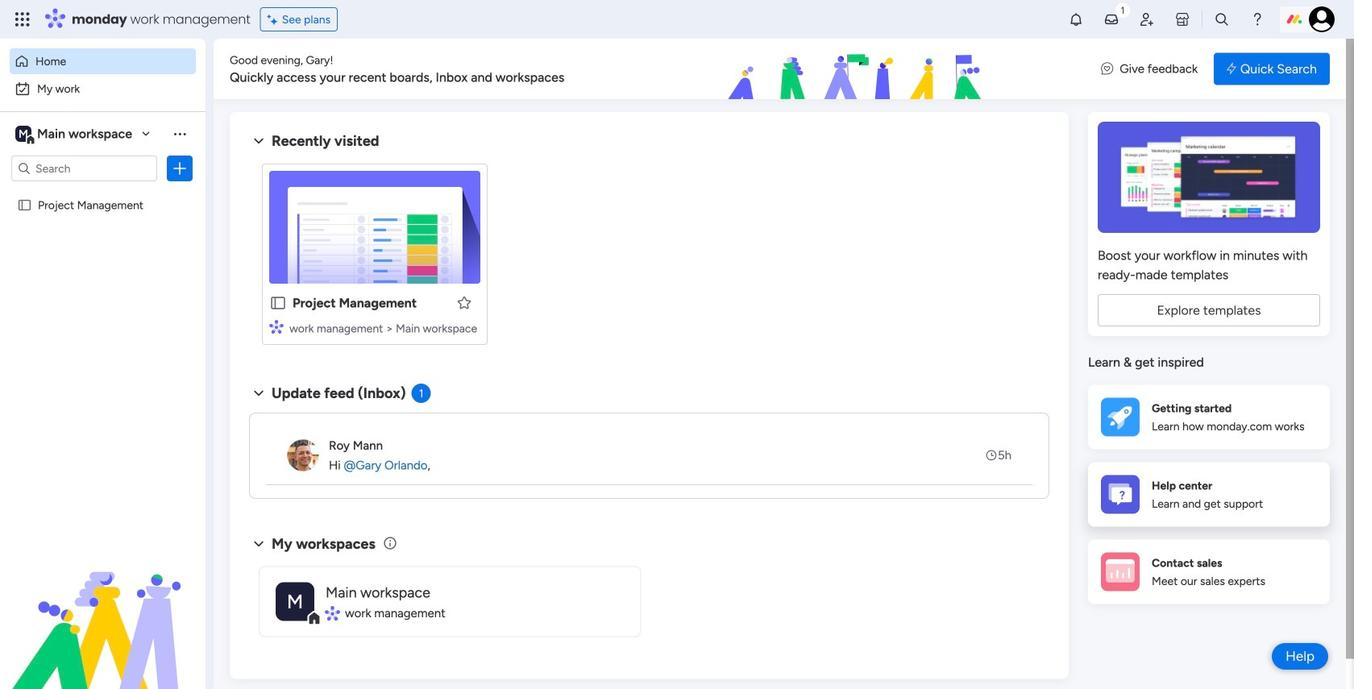Task type: vqa. For each thing, say whether or not it's contained in the screenshot.
1 image
yes



Task type: locate. For each thing, give the bounding box(es) containing it.
1 vertical spatial option
[[10, 76, 196, 102]]

getting started element
[[1088, 385, 1330, 449]]

1 vertical spatial lottie animation image
[[0, 526, 206, 689]]

see plans image
[[267, 10, 282, 28]]

monday marketplace image
[[1175, 11, 1191, 27]]

help image
[[1250, 11, 1266, 27]]

close recently visited image
[[249, 131, 268, 151]]

invite members image
[[1139, 11, 1155, 27]]

0 vertical spatial lottie animation image
[[632, 39, 1085, 100]]

1 horizontal spatial lottie animation image
[[632, 39, 1085, 100]]

notifications image
[[1068, 11, 1084, 27]]

help center element
[[1088, 462, 1330, 527]]

0 horizontal spatial lottie animation element
[[0, 526, 206, 689]]

0 vertical spatial lottie animation element
[[632, 39, 1085, 100]]

0 vertical spatial option
[[10, 48, 196, 74]]

select product image
[[15, 11, 31, 27]]

lottie animation image for the right lottie animation element
[[632, 39, 1085, 100]]

0 horizontal spatial lottie animation image
[[0, 526, 206, 689]]

update feed image
[[1104, 11, 1120, 27]]

templates image image
[[1103, 122, 1316, 233]]

1 element
[[412, 384, 431, 403]]

lottie animation image for the bottommost lottie animation element
[[0, 526, 206, 689]]

lottie animation element
[[632, 39, 1085, 100], [0, 526, 206, 689]]

lottie animation image
[[632, 39, 1085, 100], [0, 526, 206, 689]]

list box
[[0, 188, 206, 437]]

option
[[10, 48, 196, 74], [10, 76, 196, 102], [0, 191, 206, 194]]

1 vertical spatial lottie animation element
[[0, 526, 206, 689]]

search everything image
[[1214, 11, 1230, 27]]

1 horizontal spatial lottie animation element
[[632, 39, 1085, 100]]

workspace options image
[[172, 126, 188, 142]]



Task type: describe. For each thing, give the bounding box(es) containing it.
public board image
[[17, 198, 32, 213]]

gary orlando image
[[1309, 6, 1335, 32]]

close update feed (inbox) image
[[249, 384, 268, 403]]

workspace image
[[15, 125, 31, 143]]

add to favorites image
[[456, 295, 472, 311]]

1 image
[[1116, 1, 1130, 19]]

roy mann image
[[287, 439, 319, 472]]

contact sales element
[[1088, 540, 1330, 604]]

v2 user feedback image
[[1101, 60, 1114, 78]]

2 vertical spatial option
[[0, 191, 206, 194]]

close my workspaces image
[[249, 534, 268, 554]]

options image
[[172, 160, 188, 177]]

workspace selection element
[[15, 124, 135, 145]]

Search in workspace field
[[34, 159, 135, 178]]

v2 bolt switch image
[[1227, 60, 1237, 78]]

workspace image
[[276, 582, 314, 621]]

public board image
[[269, 294, 287, 312]]



